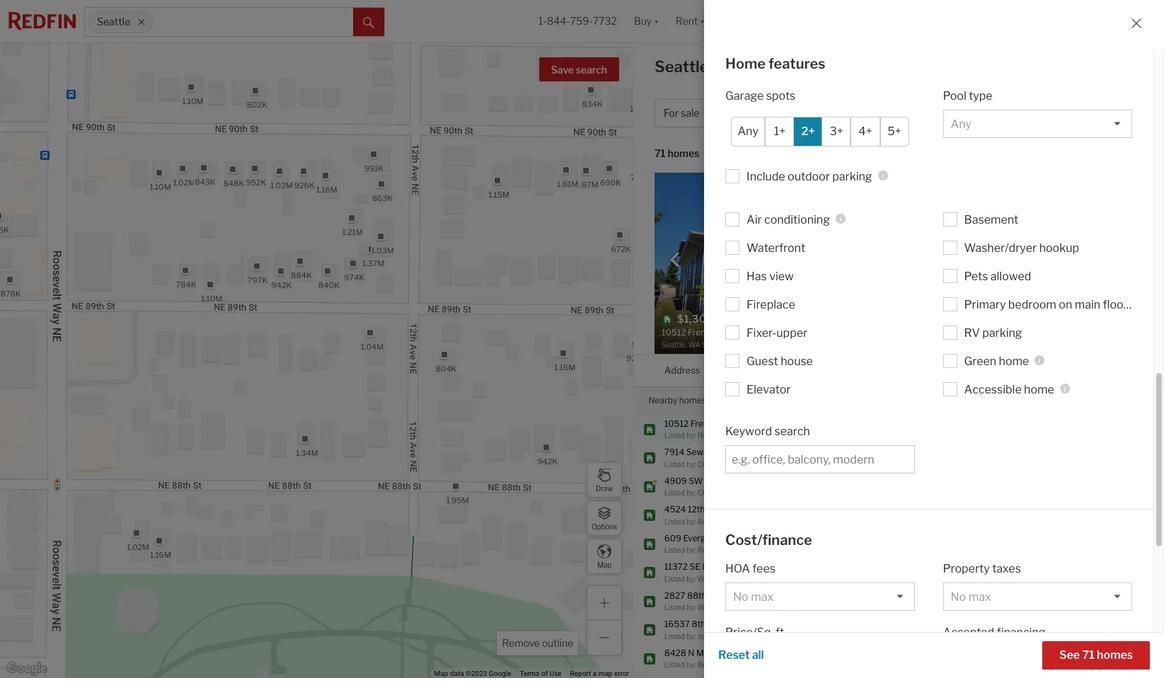 Task type: locate. For each thing, give the bounding box(es) containing it.
listed inside 10512 fremont ave n listed by: horizon real estate
[[665, 431, 685, 440]]

option group
[[731, 117, 910, 146]]

0 horizontal spatial point
[[726, 533, 747, 543]]

0 vertical spatial search
[[576, 64, 608, 76]]

agent:
[[757, 460, 779, 468]]

homes inside button
[[1098, 649, 1134, 662]]

2 listed from the top
[[665, 460, 685, 468]]

search
[[576, 64, 608, 76], [775, 425, 811, 438]]

840k
[[318, 280, 339, 290]]

0 horizontal spatial map
[[434, 670, 448, 678]]

by: up se
[[687, 546, 696, 554]]

0 vertical spatial map
[[598, 560, 612, 569]]

unit
[[738, 619, 755, 629]]

1 favorite this home image from the top
[[1132, 620, 1149, 637]]

0 vertical spatial 1.16m
[[316, 184, 337, 194]]

0 horizontal spatial park
[[719, 447, 737, 457]]

2+ radio
[[794, 117, 823, 146]]

floor
[[1104, 298, 1128, 311]]

draw
[[596, 484, 613, 492]]

sq.
[[1107, 249, 1120, 260]]

1 vertical spatial estate/east
[[757, 603, 796, 612]]

1 horizontal spatial 6
[[1120, 107, 1127, 119]]

by: inside 7914 seward park ave s listed by: compass listing agent: bob bennion
[[687, 460, 696, 468]]

hunts
[[751, 596, 775, 606]]

0 vertical spatial n
[[743, 418, 750, 429]]

list box for hoa fees
[[726, 583, 915, 611]]

1 vertical spatial 4
[[899, 624, 905, 635]]

list box for pool type
[[944, 109, 1133, 138]]

view
[[770, 269, 794, 283]]

0 vertical spatial parking
[[833, 170, 873, 183]]

1 estate/east from the top
[[757, 575, 796, 583]]

sw
[[689, 475, 703, 486]]

st inside 4909 sw othello st listed by: compass
[[736, 475, 744, 486]]

by: down 10512
[[687, 431, 696, 440]]

5+
[[888, 125, 902, 138]]

medina
[[751, 538, 781, 549]]

1 horizontal spatial map
[[598, 560, 612, 569]]

ave inside 2827 88th ave ne listed by: windermere real estate/east
[[709, 590, 724, 601]]

remove house, townhouse, other image
[[900, 109, 908, 118]]

4 listed from the top
[[665, 517, 685, 526]]

0 vertical spatial estate/east
[[757, 575, 796, 583]]

1 horizontal spatial mercer
[[751, 653, 780, 664]]

listed inside 4909 sw othello st listed by: compass
[[665, 489, 685, 497]]

8,680
[[1080, 249, 1105, 260]]

days right 187 at the bottom right of the page
[[1090, 510, 1108, 520]]

real inside 11372 se 82nd st listed by: windermere real estate/east
[[741, 575, 756, 583]]

baths
[[935, 364, 960, 376]]

5+ radio
[[880, 117, 910, 146]]

windermere
[[698, 575, 739, 583], [698, 603, 739, 612]]

parking up "green home"
[[983, 326, 1023, 340]]

2 estate/east from the top
[[757, 603, 796, 612]]

ave up listing
[[739, 447, 754, 457]]

listed down 11372
[[665, 575, 685, 583]]

1 horizontal spatial 1.16m
[[316, 184, 337, 194]]

1 vertical spatial 6
[[899, 510, 905, 520]]

0 vertical spatial st
[[736, 475, 744, 486]]

0 horizontal spatial mercer
[[697, 648, 725, 658]]

942k down "884k"
[[271, 280, 292, 290]]

park up listing
[[719, 447, 737, 457]]

0 vertical spatial favorite this home image
[[1132, 620, 1149, 637]]

bob
[[780, 460, 794, 468]]

2 horizontal spatial 1.16m
[[554, 362, 575, 372]]

10512 fremont ave n listed by: horizon real estate
[[665, 418, 763, 440]]

1 compass from the top
[[698, 460, 733, 468]]

1 vertical spatial 1.16m
[[554, 362, 575, 372]]

2 windermere from the top
[[698, 603, 739, 612]]

point right hunts
[[777, 596, 798, 606]]

listed down 2827
[[665, 603, 685, 612]]

real for hunts point
[[741, 603, 756, 612]]

1 vertical spatial windermere
[[698, 603, 739, 612]]

0 vertical spatial windermere
[[698, 575, 739, 583]]

days for 200 days
[[1092, 653, 1110, 664]]

6 right the $1,375,000
[[899, 510, 905, 520]]

878k
[[0, 288, 21, 298]]

0 vertical spatial real
[[725, 431, 740, 440]]

by: inside 4909 sw othello st listed by: compass
[[687, 489, 696, 497]]

942k left draw button
[[537, 456, 558, 466]]

1 vertical spatial st
[[725, 562, 734, 572]]

by: inside 609 evergreen point rd listed by: realogics sotheby's int'l rlty
[[687, 546, 696, 554]]

848k 863k
[[223, 178, 393, 203]]

2 favorite this home image from the top
[[1132, 649, 1149, 666]]

1 vertical spatial n
[[688, 648, 695, 658]]

by: down the sw
[[687, 489, 696, 497]]

point down properties
[[726, 533, 747, 543]]

listed down 609
[[665, 546, 685, 554]]

windermere up the 16537 8th ave ne unit a link
[[698, 603, 739, 612]]

0 horizontal spatial 71
[[655, 148, 666, 160]]

2 vertical spatial real
[[741, 603, 756, 612]]

1 vertical spatial 71
[[1083, 649, 1095, 662]]

1+ radio
[[766, 117, 795, 146]]

favorite this home image
[[1132, 620, 1149, 637], [1132, 649, 1149, 666]]

$388
[[1029, 510, 1051, 520]]

0 horizontal spatial 942k
[[271, 280, 292, 290]]

berkshire
[[698, 661, 730, 669]]

0 horizontal spatial search
[[576, 64, 608, 76]]

784k
[[176, 279, 196, 289]]

ave inside 4524 12th ave s listed by: better properties sterling
[[707, 504, 722, 515]]

9 listed from the top
[[665, 661, 685, 669]]

nearby
[[649, 395, 678, 405]]

1 horizontal spatial s
[[756, 447, 761, 457]]

1 vertical spatial homes
[[680, 395, 707, 405]]

by: for n
[[687, 661, 696, 669]]

•
[[1115, 107, 1118, 119]]

fixer-upper
[[747, 326, 808, 340]]

1 vertical spatial favorite this home image
[[1132, 649, 1149, 666]]

st for 4909 sw othello st
[[736, 475, 744, 486]]

list box
[[944, 109, 1133, 138], [726, 583, 915, 611], [944, 583, 1133, 611], [726, 647, 809, 675], [832, 647, 915, 675], [944, 647, 1133, 675]]

compass inside 4909 sw othello st listed by: compass
[[698, 489, 733, 497]]

rv parking
[[965, 326, 1023, 340]]

0 vertical spatial point
[[726, 533, 747, 543]]

days for 187 days
[[1090, 510, 1108, 520]]

search up seward park
[[775, 425, 811, 438]]

0 vertical spatial 71
[[655, 148, 666, 160]]

1 vertical spatial search
[[775, 425, 811, 438]]

1 horizontal spatial 942k
[[537, 456, 558, 466]]

home down $/sq.ft.
[[1025, 383, 1055, 396]]

1.04m
[[361, 341, 384, 351]]

s up "agent:"
[[756, 447, 761, 457]]

home up the accessible home
[[1000, 354, 1030, 368]]

ave up the better
[[707, 504, 722, 515]]

othello
[[705, 475, 734, 486]]

listing
[[733, 460, 756, 468]]

843k
[[194, 177, 215, 187]]

see 71 homes button
[[1043, 642, 1151, 670]]

5
[[899, 596, 905, 606]]

by:
[[687, 431, 696, 440], [687, 460, 696, 468], [687, 489, 696, 497], [687, 517, 696, 526], [687, 546, 696, 554], [687, 575, 696, 583], [687, 603, 696, 612], [687, 632, 696, 640], [687, 661, 696, 669]]

map inside "button"
[[598, 560, 612, 569]]

windermere inside 2827 88th ave ne listed by: windermere real estate/east
[[698, 603, 739, 612]]

map left data
[[434, 670, 448, 678]]

0 vertical spatial 942k
[[271, 280, 292, 290]]

map
[[598, 560, 612, 569], [434, 670, 448, 678]]

estate/east inside 2827 88th ave ne listed by: windermere real estate/east
[[757, 603, 796, 612]]

real inside 10512 fremont ave n listed by: horizon real estate
[[725, 431, 740, 440]]

reset all
[[719, 649, 764, 662]]

parking right outdoor
[[833, 170, 873, 183]]

favorite button image
[[872, 176, 896, 200]]

listed inside 2827 88th ave ne listed by: windermere real estate/east
[[665, 603, 685, 612]]

&a...
[[930, 207, 947, 218]]

1 windermere from the top
[[698, 575, 739, 583]]

park inside 7914 seward park ave s listed by: compass listing agent: bob bennion
[[719, 447, 737, 457]]

by: down 8428 n mercer way link
[[687, 661, 696, 669]]

listed
[[665, 431, 685, 440], [665, 460, 685, 468], [665, 489, 685, 497], [665, 517, 685, 526], [665, 546, 685, 554], [665, 575, 685, 583], [665, 603, 685, 612], [665, 632, 685, 640], [665, 661, 685, 669]]

estate/east up hunts point on the right of the page
[[757, 575, 796, 583]]

photo of 10512 fremont ave n, seattle, wa 98133 image
[[655, 173, 899, 354]]

by: inside 2827 88th ave ne listed by: windermere real estate/east
[[687, 603, 696, 612]]

8 listed from the top
[[665, 632, 685, 640]]

4 down 5
[[899, 624, 905, 635]]

0 vertical spatial home
[[1000, 354, 1030, 368]]

by: inside 4524 12th ave s listed by: better properties sterling
[[687, 517, 696, 526]]

71 inside button
[[1083, 649, 1095, 662]]

1.15m
[[488, 189, 509, 199]]

ave
[[727, 418, 742, 429], [739, 447, 754, 457], [707, 504, 722, 515], [709, 590, 724, 601], [708, 619, 723, 629]]

sq.ft. button
[[971, 355, 995, 387]]

7914
[[665, 447, 685, 457]]

n right 8428
[[688, 648, 695, 658]]

by: inside 10512 fremont ave n listed by: horizon real estate
[[687, 431, 696, 440]]

180 days
[[967, 249, 1004, 260]]

days right the 193
[[1090, 624, 1108, 635]]

search inside button
[[576, 64, 608, 76]]

compass inside 7914 seward park ave s listed by: compass listing agent: bob bennion
[[698, 460, 733, 468]]

compass down 7914 seward park ave s link
[[698, 460, 733, 468]]

3+
[[830, 125, 844, 138]]

listed for 11372
[[665, 575, 685, 583]]

1 vertical spatial home
[[1025, 383, 1055, 396]]

1 by: from the top
[[687, 431, 696, 440]]

listed for 4524
[[665, 517, 685, 526]]

16537
[[665, 619, 690, 629]]

by: inside 16537 8th ave ne unit a listed by: john l. scott everett
[[687, 632, 696, 640]]

1 horizontal spatial parking
[[983, 326, 1023, 340]]

1-844-759-7732 link
[[539, 15, 617, 27]]

0 horizontal spatial n
[[688, 648, 695, 658]]

park right "agent:"
[[783, 452, 802, 463]]

search right save
[[576, 64, 608, 76]]

address
[[665, 364, 701, 376]]

windermere down 82nd
[[698, 575, 739, 583]]

6 listed from the top
[[665, 575, 685, 583]]

1 horizontal spatial search
[[775, 425, 811, 438]]

listed for 4909
[[665, 489, 685, 497]]

pool
[[944, 89, 967, 102]]

0 vertical spatial s
[[756, 447, 761, 457]]

0 horizontal spatial s
[[724, 504, 730, 515]]

homes left that
[[680, 395, 707, 405]]

s up properties
[[724, 504, 730, 515]]

71
[[655, 148, 666, 160], [1083, 649, 1095, 662]]

0 horizontal spatial seward
[[687, 447, 717, 457]]

listed inside 8428 n mercer way listed by: berkshire hathaway hs nw
[[665, 661, 685, 669]]

1 vertical spatial ne
[[725, 619, 737, 629]]

0 vertical spatial 4
[[935, 510, 941, 520]]

by: for 88th
[[687, 603, 696, 612]]

942k for 942k
[[537, 456, 558, 466]]

1 vertical spatial real
[[741, 575, 756, 583]]

/
[[972, 107, 976, 119]]

fireplace
[[747, 298, 796, 311]]

by: down 12th
[[687, 517, 696, 526]]

by: inside 8428 n mercer way listed by: berkshire hathaway hs nw
[[687, 661, 696, 669]]

s
[[756, 447, 761, 457], [724, 504, 730, 515]]

listed down 8428
[[665, 661, 685, 669]]

homes for 71
[[668, 148, 700, 160]]

0 vertical spatial homes
[[668, 148, 700, 160]]

wa
[[716, 57, 743, 76]]

homes right 200
[[1098, 649, 1134, 662]]

71 down for
[[655, 148, 666, 160]]

listed inside 4524 12th ave s listed by: better properties sterling
[[665, 517, 685, 526]]

884k
[[291, 270, 312, 280]]

9 by: from the top
[[687, 661, 696, 669]]

home for accessible home
[[1025, 383, 1055, 396]]

4524 12th ave s link
[[665, 504, 738, 516]]

7914 seward park ave s link
[[665, 447, 761, 458]]

1 vertical spatial compass
[[698, 489, 733, 497]]

ave up estate
[[727, 418, 742, 429]]

compass down othello
[[698, 489, 733, 497]]

pets allowed
[[965, 269, 1032, 283]]

ave inside 7914 seward park ave s listed by: compass listing agent: bob bennion
[[739, 447, 754, 457]]

0 vertical spatial ne
[[726, 590, 738, 601]]

by: left john
[[687, 632, 696, 640]]

taxes
[[993, 562, 1022, 576]]

property
[[944, 562, 990, 576]]

days up the none
[[985, 249, 1004, 260]]

4+ radio
[[851, 117, 880, 146]]

1.87m
[[576, 179, 599, 189]]

0 horizontal spatial st
[[725, 562, 734, 572]]

listed down 4524
[[665, 517, 685, 526]]

3 by: from the top
[[687, 489, 696, 497]]

main
[[1075, 298, 1101, 311]]

listed for 8428
[[665, 661, 685, 669]]

st down listing
[[736, 475, 744, 486]]

1 vertical spatial point
[[777, 596, 798, 606]]

listed down 16537
[[665, 632, 685, 640]]

previous button image
[[668, 252, 683, 267]]

n up estate
[[743, 418, 750, 429]]

3+ radio
[[822, 117, 851, 146]]

estate/east for newcastle
[[757, 575, 796, 583]]

942k inside 942k 884k
[[271, 280, 292, 290]]

listed inside 609 evergreen point rd listed by: realogics sotheby's int'l rlty
[[665, 546, 685, 554]]

11372 se 82nd st link
[[665, 562, 738, 573]]

rd
[[749, 533, 760, 543]]

by: inside 11372 se 82nd st listed by: windermere real estate/east
[[687, 575, 696, 583]]

ave for fremont
[[727, 418, 742, 429]]

1.95m
[[446, 495, 469, 505]]

1 horizontal spatial 71
[[1083, 649, 1095, 662]]

listed inside 16537 8th ave ne unit a listed by: john l. scott everett
[[665, 632, 685, 640]]

ave inside 10512 fremont ave n listed by: horizon real estate
[[727, 418, 742, 429]]

listed down 4909
[[665, 489, 685, 497]]

days right 200
[[1092, 653, 1110, 664]]

200 days
[[1073, 653, 1110, 664]]

estate/east up shoreline
[[757, 603, 796, 612]]

6 by: from the top
[[687, 575, 696, 583]]

1 vertical spatial map
[[434, 670, 448, 678]]

1 horizontal spatial n
[[743, 418, 750, 429]]

listed down 7914
[[665, 460, 685, 468]]

2 compass from the top
[[698, 489, 733, 497]]

favorite this home image right the 200 days
[[1132, 649, 1149, 666]]

2 vertical spatial homes
[[1098, 649, 1134, 662]]

favorite this home image right "193 days"
[[1132, 620, 1149, 637]]

ne up scott
[[725, 619, 737, 629]]

0 vertical spatial compass
[[698, 460, 733, 468]]

2 vertical spatial 1.10m
[[201, 294, 222, 304]]

report a map error link
[[570, 670, 629, 678]]

1 horizontal spatial 4
[[935, 510, 941, 520]]

mercer
[[697, 648, 725, 658], [751, 653, 780, 664]]

4+
[[859, 125, 873, 138]]

2.5+
[[978, 107, 999, 119]]

7 listed from the top
[[665, 603, 685, 612]]

0 horizontal spatial 1.02m
[[127, 542, 149, 552]]

by: up the sw
[[687, 460, 696, 468]]

st inside 11372 se 82nd st listed by: windermere real estate/east
[[725, 562, 734, 572]]

None search field
[[153, 8, 353, 36]]

6 inside all filters • 6 button
[[1120, 107, 1127, 119]]

7 by: from the top
[[687, 603, 696, 612]]

802k
[[246, 99, 267, 109]]

e.g. office, balcony, modern text field
[[732, 453, 909, 466]]

2 vertical spatial 1.16m
[[150, 550, 171, 560]]

developers.
[[1042, 185, 1088, 195]]

match
[[727, 395, 752, 405]]

days for 193 days
[[1090, 624, 1108, 635]]

690k
[[600, 178, 621, 188]]

listed inside 11372 se 82nd st listed by: windermere real estate/east
[[665, 575, 685, 583]]

way
[[727, 648, 745, 658]]

71 homes
[[655, 148, 700, 160]]

4
[[935, 510, 941, 520], [899, 624, 905, 635]]

save search button
[[539, 57, 620, 81]]

estate/east inside 11372 se 82nd st listed by: windermere real estate/east
[[757, 575, 796, 583]]

ave up l.
[[708, 619, 723, 629]]

real inside 2827 88th ave ne listed by: windermere real estate/east
[[741, 603, 756, 612]]

map down the options
[[598, 560, 612, 569]]

$455
[[1029, 624, 1051, 635]]

ne down 11372 se 82nd st listed by: windermere real estate/east
[[726, 590, 738, 601]]

baths button
[[935, 355, 960, 387]]

1 horizontal spatial st
[[736, 475, 744, 486]]

1 vertical spatial parking
[[983, 326, 1023, 340]]

3 listed from the top
[[665, 489, 685, 497]]

ave inside 16537 8th ave ne unit a listed by: john l. scott everett
[[708, 619, 723, 629]]

5 by: from the top
[[687, 546, 696, 554]]

71 right see
[[1083, 649, 1095, 662]]

save
[[551, 64, 574, 76]]

residential
[[1083, 196, 1127, 207]]

1 vertical spatial s
[[724, 504, 730, 515]]

by: down the 88th
[[687, 603, 696, 612]]

listed down 10512
[[665, 431, 685, 440]]

1 listed from the top
[[665, 431, 685, 440]]

ne for hunts point
[[726, 590, 738, 601]]

1 vertical spatial 942k
[[537, 456, 558, 466]]

ave right the 88th
[[709, 590, 724, 601]]

homes down for sale
[[668, 148, 700, 160]]

8 by: from the top
[[687, 632, 696, 640]]

5 listed from the top
[[665, 546, 685, 554]]

studio+ / 2.5+ ba
[[934, 107, 1012, 119]]

windermere for 82nd
[[698, 575, 739, 583]]

0 vertical spatial 6
[[1120, 107, 1127, 119]]

0 horizontal spatial 4
[[899, 624, 905, 635]]

926k
[[294, 180, 314, 190]]

compass
[[698, 460, 733, 468], [698, 489, 733, 497]]

map button
[[587, 539, 622, 574]]

16537 8th ave ne unit a listed by: john l. scott everett
[[665, 619, 766, 640]]

ne inside 2827 88th ave ne listed by: windermere real estate/east
[[726, 590, 738, 601]]

st right 82nd
[[725, 562, 734, 572]]

2 by: from the top
[[687, 460, 696, 468]]

windermere inside 11372 se 82nd st listed by: windermere real estate/east
[[698, 575, 739, 583]]

Any radio
[[731, 117, 766, 146]]

has view
[[747, 269, 794, 283]]

4 by: from the top
[[687, 517, 696, 526]]

4 left '3,540'
[[935, 510, 941, 520]]

by: down se
[[687, 575, 696, 583]]

ne inside 16537 8th ave ne unit a listed by: john l. scott everett
[[725, 619, 737, 629]]

6 right •
[[1120, 107, 1127, 119]]

house,
[[808, 107, 840, 119]]

hunts point
[[751, 596, 798, 606]]



Task type: describe. For each thing, give the bounding box(es) containing it.
ave for 88th
[[709, 590, 724, 601]]

2 horizontal spatial 1.02m
[[270, 180, 293, 190]]

1-844-759-7732
[[539, 15, 617, 27]]

shoreline
[[751, 624, 789, 635]]

rv
[[965, 326, 981, 340]]

listed for 609
[[665, 546, 685, 554]]

8428 n mercer way listed by: berkshire hathaway hs nw
[[665, 648, 790, 669]]

4909 sw othello st link
[[665, 475, 744, 487]]

n inside 10512 fremont ave n listed by: horizon real estate
[[743, 418, 750, 429]]

house, townhouse, other
[[808, 107, 928, 119]]

beacon hill
[[751, 510, 796, 520]]

huge
[[994, 196, 1014, 207]]

x-out this home image
[[937, 329, 954, 346]]

favorite button checkbox
[[872, 176, 896, 200]]

washer/dryer hookup
[[965, 241, 1080, 255]]

10512 fremont ave n link
[[665, 418, 750, 430]]

ave for 8th
[[708, 619, 723, 629]]

beacon
[[751, 510, 781, 520]]

fixer-
[[747, 326, 777, 340]]

report
[[570, 670, 591, 678]]

listed for 2827
[[665, 603, 685, 612]]

0 vertical spatial 1.10m
[[182, 96, 203, 106]]

guest
[[747, 354, 779, 368]]

ne for shoreline
[[725, 619, 737, 629]]

1 horizontal spatial seward
[[751, 452, 781, 463]]

by: for evergreen
[[687, 546, 696, 554]]

submit search image
[[363, 17, 375, 28]]

609 evergreen point rd link
[[665, 533, 760, 545]]

real for broadview
[[725, 431, 740, 440]]

779k
[[631, 173, 651, 182]]

for
[[664, 107, 679, 119]]

unique
[[911, 196, 937, 207]]

remove outline button
[[497, 632, 578, 656]]

reset
[[719, 649, 750, 662]]

everett
[[742, 632, 766, 640]]

sq.ft.
[[971, 364, 995, 376]]

accessible home
[[965, 383, 1055, 396]]

garage
[[726, 89, 764, 102]]

$1,375,000
[[816, 510, 863, 520]]

2827 88th ave ne listed by: windermere real estate/east
[[665, 590, 796, 612]]

your
[[753, 395, 771, 405]]

974k
[[344, 272, 364, 282]]

0 horizontal spatial 6
[[899, 510, 905, 520]]

s inside 7914 seward park ave s listed by: compass listing agent: bob bennion
[[756, 447, 761, 457]]

n inside 8428 n mercer way listed by: berkshire hathaway hs nw
[[688, 648, 695, 658]]

estate/east for hunts point
[[757, 603, 796, 612]]

82nd
[[703, 562, 723, 572]]

map
[[599, 670, 613, 678]]

homes
[[746, 57, 799, 76]]

s inside 4524 12th ave s listed by: better properties sterling
[[724, 504, 730, 515]]

search for save search
[[576, 64, 608, 76]]

options
[[592, 522, 617, 531]]

features
[[769, 55, 826, 72]]

remove studio+ / 2.5+ ba image
[[1019, 109, 1028, 118]]

map for map data ©2023 google
[[434, 670, 448, 678]]

option group containing any
[[731, 117, 910, 146]]

609 evergreen point rd listed by: realogics sotheby's int'l rlty
[[665, 533, 793, 554]]

potential.
[[1044, 196, 1081, 207]]

193 days
[[1073, 624, 1108, 635]]

favorite this home image
[[1132, 505, 1149, 522]]

days for 180 days
[[985, 249, 1004, 260]]

spots
[[767, 89, 796, 102]]

sterling
[[757, 517, 783, 526]]

location button
[[751, 355, 789, 387]]

1 horizontal spatial 1.02m
[[173, 178, 195, 188]]

&
[[1034, 185, 1040, 195]]

that
[[709, 395, 725, 405]]

1-
[[539, 15, 547, 27]]

report a map error
[[570, 670, 629, 678]]

991k
[[364, 163, 383, 173]]

88th
[[687, 590, 707, 601]]

attention
[[911, 185, 948, 195]]

price/sq.
[[726, 626, 774, 639]]

1.21m
[[342, 227, 363, 236]]

for sale button
[[655, 99, 727, 127]]

nw
[[777, 661, 790, 669]]

929k
[[626, 353, 647, 363]]

search for keyword search
[[775, 425, 811, 438]]

google image
[[4, 660, 50, 678]]

price
[[742, 107, 766, 119]]

homes for nearby
[[680, 395, 707, 405]]

island
[[782, 653, 805, 664]]

use
[[550, 670, 562, 678]]

4524 12th ave s listed by: better properties sterling
[[665, 504, 783, 526]]

options button
[[587, 501, 622, 536]]

remove outline
[[502, 637, 574, 649]]

broadview
[[751, 424, 794, 434]]

point inside 609 evergreen point rd listed by: realogics sotheby's int'l rlty
[[726, 533, 747, 543]]

terms of use
[[520, 670, 562, 678]]

more link
[[947, 207, 968, 218]]

listed inside 7914 seward park ave s listed by: compass listing agent: bob bennion
[[665, 460, 685, 468]]

more
[[947, 207, 968, 218]]

include outdoor parking
[[747, 170, 873, 183]]

0 horizontal spatial 1.16m
[[150, 550, 171, 560]]

none
[[983, 268, 1004, 279]]

1 horizontal spatial point
[[777, 596, 798, 606]]

seward inside 7914 seward park ave s listed by: compass listing agent: bob bennion
[[687, 447, 717, 457]]

1+
[[774, 125, 786, 138]]

by: for sw
[[687, 489, 696, 497]]

estate
[[741, 431, 763, 440]]

map region
[[0, 0, 775, 678]]

all
[[753, 649, 764, 662]]

by: for se
[[687, 575, 696, 583]]

ft.
[[1122, 249, 1132, 260]]

real for newcastle
[[741, 575, 756, 583]]

by: for fremont
[[687, 431, 696, 440]]

ba
[[1001, 107, 1012, 119]]

st for 11372 se 82nd st
[[725, 562, 734, 572]]

windermere for ave
[[698, 603, 739, 612]]

guest house
[[747, 354, 813, 368]]

mercer inside 8428 n mercer way listed by: berkshire hathaway hs nw
[[697, 648, 725, 658]]

outdoor
[[788, 170, 830, 183]]

863k
[[372, 193, 393, 203]]

save search
[[551, 64, 608, 76]]

16537 8th ave ne unit a link
[[665, 619, 763, 631]]

942k for 942k 884k
[[271, 280, 292, 290]]

home for green home
[[1000, 354, 1030, 368]]

conditioning
[[765, 213, 830, 226]]

1 horizontal spatial park
[[783, 452, 802, 463]]

listed for 10512
[[665, 431, 685, 440]]

primary
[[965, 298, 1006, 311]]

see 71 homes
[[1060, 649, 1134, 662]]

house
[[781, 354, 813, 368]]

list box for accepted financing
[[944, 647, 1133, 675]]

map for map
[[598, 560, 612, 569]]

accessible
[[965, 383, 1022, 396]]

int'l
[[766, 546, 778, 554]]

1.34m
[[296, 448, 318, 457]]

green home
[[965, 354, 1030, 368]]

remove
[[502, 637, 540, 649]]

by: for 12th
[[687, 517, 696, 526]]

pool type
[[944, 89, 993, 102]]

list box for property taxes
[[944, 583, 1133, 611]]

with
[[975, 196, 993, 207]]

1 vertical spatial 1.10m
[[149, 182, 171, 192]]

$/sq.ft. button
[[1029, 355, 1062, 387]]

reset all button
[[719, 642, 764, 670]]

remove seattle image
[[137, 18, 146, 26]]

0 horizontal spatial parking
[[833, 170, 873, 183]]

see
[[1060, 649, 1081, 662]]

ave for 12th
[[707, 504, 722, 515]]



Task type: vqa. For each thing, say whether or not it's contained in the screenshot.


